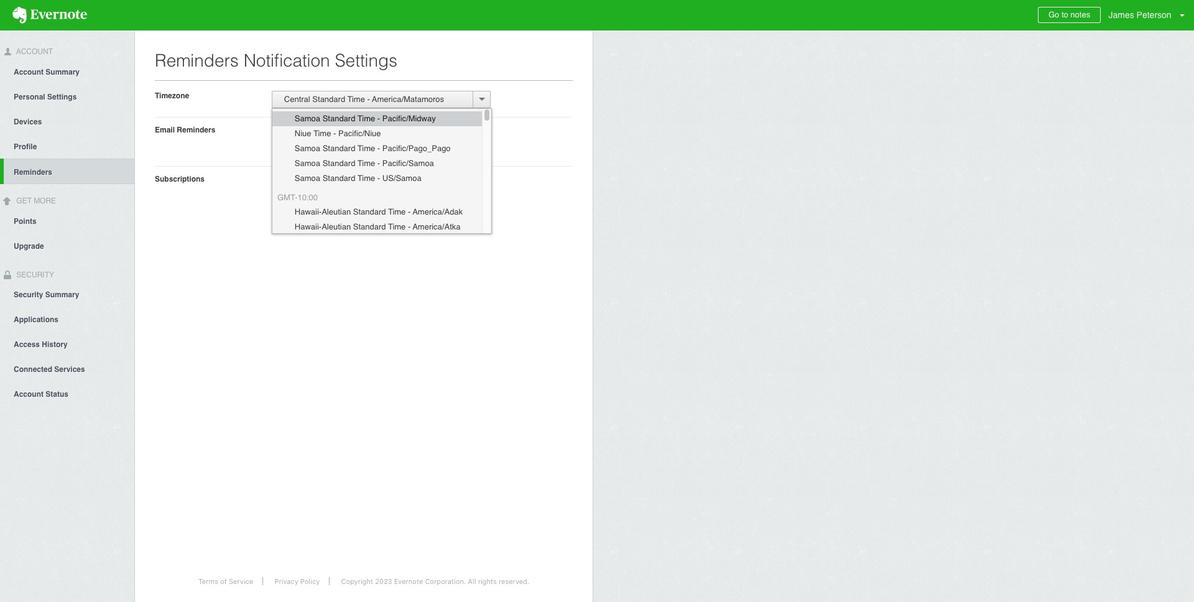 Task type: vqa. For each thing, say whether or not it's contained in the screenshot.
left Settings
yes



Task type: locate. For each thing, give the bounding box(es) containing it.
daily
[[328, 126, 344, 134]]

samoa up '10:00'
[[295, 174, 320, 183]]

applications
[[14, 316, 59, 324]]

1 vertical spatial account
[[14, 68, 44, 76]]

account inside "link"
[[14, 390, 44, 399]]

gmt- inside gmt-11:00 samoa standard time - pacific/midway niue time - pacific/niue samoa standard time - pacific/pago_pago samoa standard time - pacific/samoa samoa standard time - us/samoa
[[278, 100, 298, 109]]

get for get more
[[16, 197, 32, 205]]

status
[[46, 390, 68, 399]]

1 vertical spatial summary
[[45, 291, 79, 300]]

samoa up you
[[295, 114, 320, 123]]

settings
[[335, 50, 398, 70], [47, 93, 77, 101]]

aleutian
[[322, 207, 351, 217], [322, 222, 351, 231]]

summary up applications link
[[45, 291, 79, 300]]

security up applications at the left bottom of the page
[[14, 291, 43, 300]]

security summary link
[[0, 282, 134, 307]]

email reminders
[[155, 126, 216, 134]]

0 vertical spatial reminders
[[155, 50, 239, 70]]

summary
[[46, 68, 80, 76], [45, 291, 79, 300]]

niue
[[295, 129, 311, 138]]

gmt- inside gmt-10:00 hawaii-aleutian standard time - america/adak hawaii-aleutian standard time - america/atka
[[278, 193, 298, 202]]

more
[[34, 197, 56, 205]]

reminders up timezone
[[155, 50, 239, 70]]

2 vertical spatial account
[[14, 390, 44, 399]]

0 vertical spatial aleutian
[[322, 207, 351, 217]]

account
[[14, 47, 53, 56], [14, 68, 44, 76], [14, 390, 44, 399]]

1 horizontal spatial get
[[286, 145, 298, 154]]

1 vertical spatial aleutian
[[322, 222, 351, 231]]

of left your
[[368, 126, 374, 134]]

reminders link
[[4, 159, 134, 184]]

account up personal
[[14, 68, 44, 76]]

reminders notification settings
[[155, 50, 398, 70]]

1 horizontal spatial of
[[368, 126, 374, 134]]

11:00
[[298, 100, 317, 109]]

security up security summary
[[14, 270, 54, 279]]

evernote
[[394, 577, 423, 586]]

2 vertical spatial reminders
[[14, 168, 52, 177]]

get up points
[[16, 197, 32, 205]]

4 samoa from the top
[[295, 174, 320, 183]]

summary up personal settings link
[[46, 68, 80, 76]]

1 aleutian from the top
[[322, 207, 351, 217]]

- left america/atka
[[408, 222, 411, 231]]

connected services
[[14, 366, 85, 374]]

account down connected
[[14, 390, 44, 399]]

security for security summary
[[14, 291, 43, 300]]

of right terms
[[220, 577, 227, 586]]

0 horizontal spatial settings
[[47, 93, 77, 101]]

0 vertical spatial hawaii-
[[295, 207, 322, 217]]

1 vertical spatial reminders
[[177, 126, 216, 134]]

0 vertical spatial get
[[286, 145, 298, 154]]

privacy policy link
[[265, 577, 330, 586]]

upcoming
[[393, 126, 425, 134]]

upgrade
[[14, 242, 44, 251]]

samoa down the niue
[[295, 144, 320, 153]]

of
[[368, 126, 374, 134], [220, 577, 227, 586]]

gmt-11:00 samoa standard time - pacific/midway niue time - pacific/niue samoa standard time - pacific/pago_pago samoa standard time - pacific/samoa samoa standard time - us/samoa
[[278, 100, 451, 183]]

security inside security summary link
[[14, 291, 43, 300]]

access history link
[[0, 332, 134, 357]]

1 vertical spatial security
[[14, 291, 43, 300]]

you
[[308, 126, 320, 134]]

2 aleutian from the top
[[322, 222, 351, 231]]

0 vertical spatial account
[[14, 47, 53, 56]]

account summary
[[14, 68, 80, 76]]

2023
[[375, 577, 392, 586]]

copyright
[[341, 577, 373, 586]]

personal settings
[[14, 93, 77, 101]]

samoa down the reminder
[[295, 159, 320, 168]]

reminder
[[300, 145, 329, 154]]

gmt- down get reminder emails
[[278, 193, 298, 202]]

email
[[155, 126, 175, 134]]

we'll send you a daily digest of your upcoming reminders.
[[272, 126, 465, 134]]

reminders down the profile
[[14, 168, 52, 177]]

time
[[348, 95, 365, 104], [358, 114, 375, 123], [314, 129, 331, 138], [358, 144, 375, 153], [358, 159, 375, 168], [358, 174, 375, 183], [388, 207, 406, 217], [388, 222, 406, 231]]

3 samoa from the top
[[295, 159, 320, 168]]

reminders
[[155, 50, 239, 70], [177, 126, 216, 134], [14, 168, 52, 177]]

evernote image
[[0, 7, 100, 24]]

0 horizontal spatial of
[[220, 577, 227, 586]]

profile link
[[0, 134, 134, 159]]

2 hawaii- from the top
[[295, 222, 322, 231]]

we'll
[[272, 126, 288, 134]]

gmt-
[[278, 100, 298, 109], [278, 193, 298, 202]]

0 vertical spatial gmt-
[[278, 100, 298, 109]]

1 vertical spatial gmt-
[[278, 193, 298, 202]]

1 horizontal spatial settings
[[335, 50, 398, 70]]

2 gmt- from the top
[[278, 193, 298, 202]]

reminders.
[[427, 126, 465, 134]]

0 vertical spatial summary
[[46, 68, 80, 76]]

personal settings link
[[0, 84, 134, 109]]

to
[[1062, 10, 1069, 19]]

services
[[54, 366, 85, 374]]

history
[[42, 341, 68, 349]]

0 horizontal spatial get
[[16, 197, 32, 205]]

0 vertical spatial security
[[14, 270, 54, 279]]

connected
[[14, 366, 52, 374]]

0 vertical spatial settings
[[335, 50, 398, 70]]

gmt- up the 'we'll'
[[278, 100, 298, 109]]

reminders right "email" at the top left of the page
[[177, 126, 216, 134]]

devices link
[[0, 109, 134, 134]]

1 vertical spatial get
[[16, 197, 32, 205]]

account status
[[14, 390, 68, 399]]

james
[[1109, 10, 1135, 20]]

get down the niue
[[286, 145, 298, 154]]

samoa
[[295, 114, 320, 123], [295, 144, 320, 153], [295, 159, 320, 168], [295, 174, 320, 183]]

1 vertical spatial of
[[220, 577, 227, 586]]

1 gmt- from the top
[[278, 100, 298, 109]]

pacific/niue
[[338, 129, 381, 138]]

evernote link
[[0, 0, 100, 30]]

security summary
[[14, 291, 79, 300]]

central standard time - america/matamoros
[[278, 95, 444, 104]]

standard
[[313, 95, 345, 104], [323, 114, 356, 123], [323, 144, 356, 153], [323, 159, 356, 168], [323, 174, 356, 183], [353, 207, 386, 217], [353, 222, 386, 231]]

hawaii-
[[295, 207, 322, 217], [295, 222, 322, 231]]

rights
[[478, 577, 497, 586]]

points link
[[0, 208, 134, 233]]

settings up devices link
[[47, 93, 77, 101]]

get
[[286, 145, 298, 154], [16, 197, 32, 205]]

account for account status
[[14, 390, 44, 399]]

central
[[284, 95, 310, 104]]

1 hawaii- from the top
[[295, 207, 322, 217]]

security
[[14, 270, 54, 279], [14, 291, 43, 300]]

privacy
[[275, 577, 298, 586]]

send
[[290, 126, 306, 134]]

- left us/samoa
[[378, 174, 380, 183]]

1 vertical spatial hawaii-
[[295, 222, 322, 231]]

account up account summary
[[14, 47, 53, 56]]

0 vertical spatial of
[[368, 126, 374, 134]]

-
[[367, 95, 370, 104], [378, 114, 380, 123], [334, 129, 336, 138], [378, 144, 380, 153], [378, 159, 380, 168], [378, 174, 380, 183], [408, 207, 411, 217], [408, 222, 411, 231]]

settings up central standard time - america/matamoros
[[335, 50, 398, 70]]



Task type: describe. For each thing, give the bounding box(es) containing it.
account for account
[[14, 47, 53, 56]]

a
[[322, 126, 326, 134]]

account status link
[[0, 382, 134, 407]]

gmt-10:00 hawaii-aleutian standard time - america/adak hawaii-aleutian standard time - america/atka
[[278, 193, 463, 231]]

access
[[14, 341, 40, 349]]

peterson
[[1137, 10, 1172, 20]]

reminders for reminders notification settings
[[155, 50, 239, 70]]

policy
[[300, 577, 320, 586]]

terms
[[198, 577, 218, 586]]

emails
[[331, 145, 353, 154]]

james peterson
[[1109, 10, 1172, 20]]

privacy policy
[[275, 577, 320, 586]]

security for security
[[14, 270, 54, 279]]

- down your
[[378, 144, 380, 153]]

profile
[[14, 142, 37, 151]]

1 samoa from the top
[[295, 114, 320, 123]]

get for get reminder emails
[[286, 145, 298, 154]]

upgrade link
[[0, 233, 134, 258]]

account for account summary
[[14, 68, 44, 76]]

10:00
[[298, 193, 318, 202]]

notification
[[244, 50, 330, 70]]

- left pacific/samoa
[[378, 159, 380, 168]]

go to notes link
[[1039, 7, 1102, 23]]

notes
[[1071, 10, 1091, 19]]

- up we'll send you a daily digest of your upcoming reminders.
[[367, 95, 370, 104]]

go
[[1049, 10, 1060, 19]]

- left america/adak
[[408, 207, 411, 217]]

america/matamoros
[[372, 95, 444, 104]]

digest
[[346, 126, 366, 134]]

timezone
[[155, 91, 189, 100]]

gmt- for 10:00
[[278, 193, 298, 202]]

subscriptions
[[155, 175, 205, 184]]

points
[[14, 217, 37, 226]]

get more
[[14, 197, 56, 205]]

gmt- for 11:00
[[278, 100, 298, 109]]

pacific/samoa
[[383, 159, 434, 168]]

america/adak
[[413, 207, 463, 217]]

access history
[[14, 341, 68, 349]]

get reminder emails
[[286, 145, 353, 154]]

- up your
[[378, 114, 380, 123]]

pacific/midway
[[383, 114, 436, 123]]

james peterson link
[[1106, 0, 1195, 30]]

1 vertical spatial settings
[[47, 93, 77, 101]]

terms of service link
[[189, 577, 263, 586]]

summary for security summary
[[45, 291, 79, 300]]

us/samoa
[[383, 174, 422, 183]]

corporation.
[[425, 577, 466, 586]]

terms of service
[[198, 577, 253, 586]]

devices
[[14, 117, 42, 126]]

all
[[468, 577, 476, 586]]

personal
[[14, 93, 45, 101]]

your
[[376, 126, 391, 134]]

service
[[229, 577, 253, 586]]

summary for account summary
[[46, 68, 80, 76]]

copyright 2023 evernote corporation. all rights reserved.
[[341, 577, 530, 586]]

applications link
[[0, 307, 134, 332]]

connected services link
[[0, 357, 134, 382]]

reminders for reminders link
[[14, 168, 52, 177]]

pacific/pago_pago
[[383, 144, 451, 153]]

2 samoa from the top
[[295, 144, 320, 153]]

- right the a at the left of the page
[[334, 129, 336, 138]]

go to notes
[[1049, 10, 1091, 19]]

reserved.
[[499, 577, 530, 586]]

america/atka
[[413, 222, 461, 231]]

account summary link
[[0, 59, 134, 84]]



